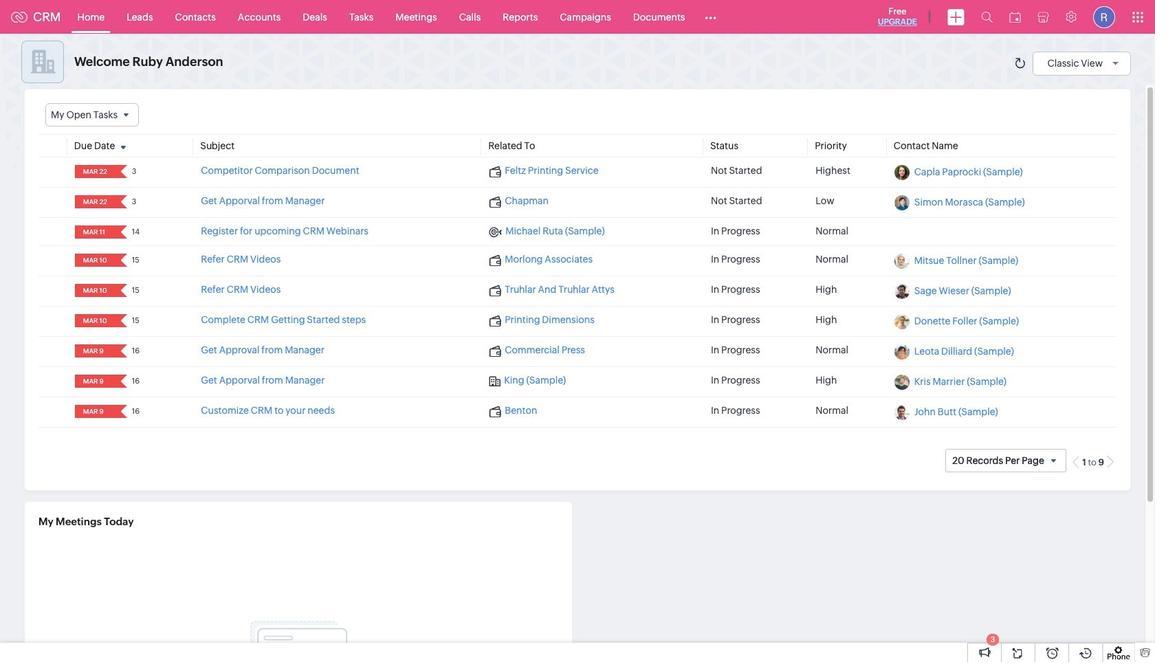 Task type: locate. For each thing, give the bounding box(es) containing it.
calendar image
[[1010, 11, 1021, 22]]

create menu image
[[948, 9, 965, 25]]

search image
[[981, 11, 993, 23]]

profile element
[[1085, 0, 1124, 33]]

None field
[[45, 103, 139, 127], [79, 165, 111, 178], [79, 195, 111, 209], [79, 226, 111, 239], [79, 254, 111, 267], [79, 284, 111, 297], [79, 314, 111, 327], [79, 345, 111, 358], [79, 375, 111, 388], [79, 405, 111, 418], [45, 103, 139, 127], [79, 165, 111, 178], [79, 195, 111, 209], [79, 226, 111, 239], [79, 254, 111, 267], [79, 284, 111, 297], [79, 314, 111, 327], [79, 345, 111, 358], [79, 375, 111, 388], [79, 405, 111, 418]]

create menu element
[[939, 0, 973, 33]]



Task type: vqa. For each thing, say whether or not it's contained in the screenshot.
Contacts
no



Task type: describe. For each thing, give the bounding box(es) containing it.
logo image
[[11, 11, 28, 22]]

profile image
[[1093, 6, 1115, 28]]

search element
[[973, 0, 1001, 34]]

Other Modules field
[[696, 6, 726, 28]]



